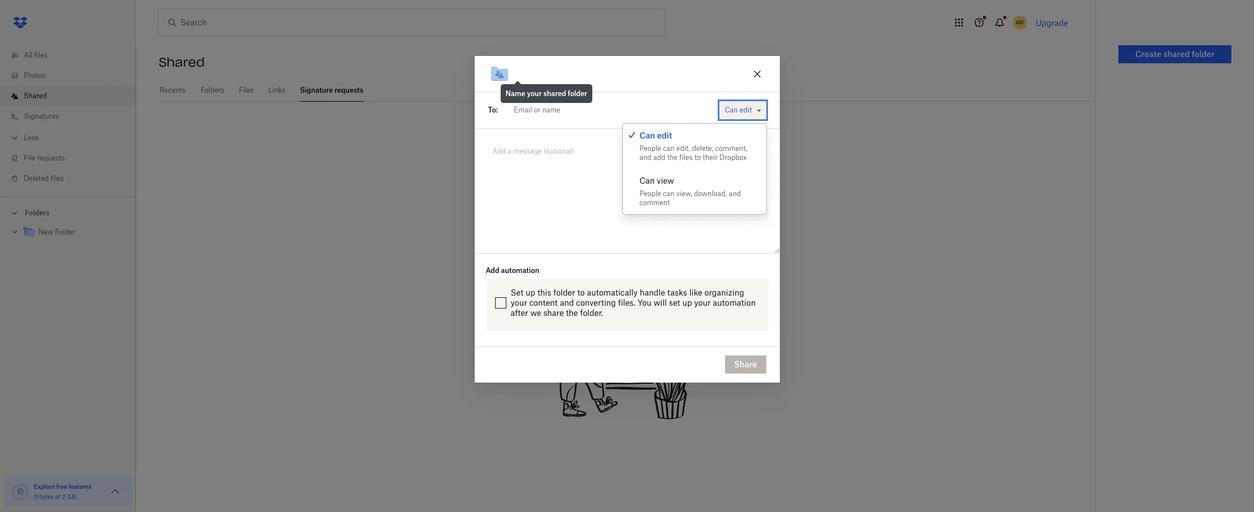 Task type: locate. For each thing, give the bounding box(es) containing it.
requests up when you request signatures, they'll appear here.
[[598, 154, 656, 170]]

folder for name your shared folder
[[568, 89, 588, 98]]

share
[[735, 360, 757, 369]]

create shared folder
[[1136, 49, 1215, 59]]

and up share
[[560, 298, 574, 307]]

signature requests
[[300, 86, 364, 94]]

add automation
[[486, 266, 540, 275]]

content
[[529, 298, 558, 307]]

up right "set"
[[683, 298, 692, 307]]

0 vertical spatial folder
[[1192, 49, 1215, 59]]

Contact name field
[[509, 101, 715, 119]]

1 vertical spatial can
[[640, 130, 655, 140]]

edit up add
[[657, 130, 672, 140]]

no signature requests in progress
[[513, 154, 733, 170]]

0 vertical spatial the
[[668, 153, 678, 162]]

folder up contact name field
[[568, 89, 588, 98]]

your right name
[[527, 89, 542, 98]]

2 horizontal spatial files
[[680, 153, 693, 162]]

files inside can edit people can edit, delete, comment, and add the files to their dropbox
[[680, 153, 693, 162]]

to inside 'set up this folder to automatically handle tasks like organizing your content and converting files. you will set up your automation after we share the folder.'
[[578, 288, 585, 297]]

1 vertical spatial up
[[683, 298, 692, 307]]

to
[[695, 153, 701, 162], [578, 288, 585, 297]]

can left view
[[640, 176, 655, 185]]

shared link
[[9, 86, 136, 106]]

requests
[[335, 86, 364, 94], [37, 154, 65, 162], [598, 154, 656, 170]]

can up "comment,"
[[725, 106, 738, 114]]

files right deleted
[[51, 174, 64, 183]]

deleted files
[[24, 174, 64, 183]]

1 vertical spatial people
[[640, 189, 661, 198]]

1 vertical spatial shared
[[24, 92, 47, 100]]

2 horizontal spatial and
[[729, 189, 741, 198]]

appear
[[680, 177, 714, 188]]

0 vertical spatial edit
[[740, 106, 752, 114]]

menu
[[623, 124, 766, 214]]

new folder link
[[23, 225, 127, 240]]

comment,
[[716, 144, 748, 153]]

automation
[[501, 266, 540, 275], [713, 298, 756, 307]]

your
[[527, 89, 542, 98], [511, 298, 527, 307], [695, 298, 711, 307]]

1 can from the top
[[663, 144, 675, 153]]

requests right signature
[[335, 86, 364, 94]]

0 vertical spatial to
[[695, 153, 701, 162]]

tab list
[[159, 79, 1096, 102]]

all
[[24, 51, 32, 59]]

illustration of an empty shelf image
[[538, 252, 708, 422]]

1 horizontal spatial files
[[51, 174, 64, 183]]

0 horizontal spatial shared
[[544, 89, 566, 98]]

1 horizontal spatial folders
[[201, 86, 224, 94]]

None field
[[498, 99, 717, 121]]

can
[[725, 106, 738, 114], [640, 130, 655, 140], [640, 176, 655, 185]]

1 vertical spatial to
[[578, 288, 585, 297]]

and down 'here.'
[[729, 189, 741, 198]]

1 people from the top
[[640, 144, 661, 153]]

0 vertical spatial folders
[[201, 86, 224, 94]]

1 vertical spatial files
[[680, 153, 693, 162]]

you
[[535, 177, 552, 188]]

shared right the create
[[1164, 49, 1190, 59]]

and inside "can view people can view, download, and comment"
[[729, 189, 741, 198]]

when you request signatures, they'll appear here.
[[505, 177, 741, 188]]

can inside "can view people can view, download, and comment"
[[640, 176, 655, 185]]

files
[[34, 51, 48, 59], [680, 153, 693, 162], [51, 174, 64, 183]]

people inside can edit people can edit, delete, comment, and add the files to their dropbox
[[640, 144, 661, 153]]

here.
[[717, 177, 741, 188]]

1 horizontal spatial automation
[[713, 298, 756, 307]]

automatically
[[587, 288, 638, 297]]

folder
[[1192, 49, 1215, 59], [568, 89, 588, 98], [554, 288, 575, 297]]

requests inside tab list
[[335, 86, 364, 94]]

less
[[24, 133, 38, 142]]

1 vertical spatial the
[[566, 308, 578, 318]]

upgrade link
[[1036, 18, 1069, 27]]

in
[[660, 154, 672, 170]]

and left add
[[640, 153, 652, 162]]

explore free features 0 bytes of 2 gb
[[34, 483, 92, 500]]

list containing all files
[[0, 38, 136, 197]]

0 vertical spatial files
[[34, 51, 48, 59]]

can up add
[[640, 130, 655, 140]]

1 horizontal spatial the
[[668, 153, 678, 162]]

shared right name
[[544, 89, 566, 98]]

menu inside 'sharing modal' dialog
[[623, 124, 766, 214]]

2 vertical spatial files
[[51, 174, 64, 183]]

folder
[[55, 228, 75, 236]]

1 horizontal spatial and
[[640, 153, 652, 162]]

folder right the create
[[1192, 49, 1215, 59]]

1 vertical spatial folders
[[25, 209, 50, 217]]

to up the converting
[[578, 288, 585, 297]]

2 vertical spatial folder
[[554, 288, 575, 297]]

your up after
[[511, 298, 527, 307]]

all files link
[[9, 45, 136, 66]]

file
[[24, 154, 35, 162]]

can inside can edit people can edit, delete, comment, and add the files to their dropbox
[[640, 130, 655, 140]]

folder right this
[[554, 288, 575, 297]]

0 horizontal spatial and
[[560, 298, 574, 307]]

the right share
[[566, 308, 578, 318]]

people inside "can view people can view, download, and comment"
[[640, 189, 661, 198]]

files inside all files link
[[34, 51, 48, 59]]

request
[[555, 177, 591, 188]]

automation up the set
[[501, 266, 540, 275]]

1 horizontal spatial edit
[[740, 106, 752, 114]]

1 vertical spatial automation
[[713, 298, 756, 307]]

people
[[640, 144, 661, 153], [640, 189, 661, 198]]

set
[[511, 288, 524, 297]]

folders button
[[0, 204, 136, 221]]

1 horizontal spatial up
[[683, 298, 692, 307]]

shared
[[1164, 49, 1190, 59], [544, 89, 566, 98]]

1 vertical spatial shared
[[544, 89, 566, 98]]

1 horizontal spatial to
[[695, 153, 701, 162]]

can edit
[[725, 106, 752, 114]]

add
[[486, 266, 500, 275]]

dropbox image
[[9, 11, 32, 34]]

the inside can edit people can edit, delete, comment, and add the files to their dropbox
[[668, 153, 678, 162]]

create
[[1136, 49, 1162, 59]]

recents
[[160, 86, 186, 94]]

0 vertical spatial people
[[640, 144, 661, 153]]

0 vertical spatial can
[[725, 106, 738, 114]]

signature
[[534, 154, 594, 170]]

comment
[[640, 198, 670, 207]]

handle
[[640, 288, 665, 297]]

can
[[663, 144, 675, 153], [663, 189, 675, 198]]

shared down photos
[[24, 92, 47, 100]]

0 vertical spatial shared
[[1164, 49, 1190, 59]]

signature requests link
[[300, 79, 364, 100]]

requests right file
[[37, 154, 65, 162]]

shared
[[159, 54, 205, 70], [24, 92, 47, 100]]

shared up recents 'link'
[[159, 54, 205, 70]]

0 horizontal spatial requests
[[37, 154, 65, 162]]

organizing
[[705, 288, 745, 297]]

0 horizontal spatial automation
[[501, 266, 540, 275]]

1 vertical spatial can
[[663, 189, 675, 198]]

the right add
[[668, 153, 678, 162]]

files down edit,
[[680, 153, 693, 162]]

create shared folder button
[[1119, 45, 1232, 63]]

photos
[[24, 71, 46, 80]]

0 horizontal spatial up
[[526, 288, 536, 297]]

features
[[69, 483, 92, 490]]

files right all
[[34, 51, 48, 59]]

people up comment
[[640, 189, 661, 198]]

files for all files
[[34, 51, 48, 59]]

0 horizontal spatial edit
[[657, 130, 672, 140]]

2 people from the top
[[640, 189, 661, 198]]

1 vertical spatial edit
[[657, 130, 672, 140]]

menu containing can edit
[[623, 124, 766, 214]]

Add a message (optional) text field
[[488, 142, 766, 168]]

0 horizontal spatial files
[[34, 51, 48, 59]]

0 horizontal spatial to
[[578, 288, 585, 297]]

1 horizontal spatial shared
[[159, 54, 205, 70]]

1 horizontal spatial requests
[[335, 86, 364, 94]]

1 horizontal spatial shared
[[1164, 49, 1190, 59]]

0 vertical spatial can
[[663, 144, 675, 153]]

you
[[638, 298, 652, 307]]

folder for set up this folder to automatically handle tasks like organizing your content and converting files. you will set up your automation after we share the folder.
[[554, 288, 575, 297]]

0 vertical spatial and
[[640, 153, 652, 162]]

folders left files
[[201, 86, 224, 94]]

up right the set
[[526, 288, 536, 297]]

0 vertical spatial up
[[526, 288, 536, 297]]

can view people can view, download, and comment
[[640, 176, 741, 207]]

set
[[669, 298, 681, 307]]

to down 'delete,'
[[695, 153, 701, 162]]

requests inside list
[[37, 154, 65, 162]]

can inside can edit people can edit, delete, comment, and add the files to their dropbox
[[663, 144, 675, 153]]

automation down organizing
[[713, 298, 756, 307]]

view
[[657, 176, 674, 185]]

edit up "comment,"
[[740, 106, 752, 114]]

list
[[0, 38, 136, 197]]

0
[[34, 494, 38, 500]]

2 vertical spatial can
[[640, 176, 655, 185]]

folders up new
[[25, 209, 50, 217]]

0 horizontal spatial shared
[[24, 92, 47, 100]]

edit inside can edit people can edit, delete, comment, and add the files to their dropbox
[[657, 130, 672, 140]]

people up add
[[640, 144, 661, 153]]

bytes
[[39, 494, 54, 500]]

2 can from the top
[[663, 189, 675, 198]]

0 horizontal spatial the
[[566, 308, 578, 318]]

and
[[640, 153, 652, 162], [729, 189, 741, 198], [560, 298, 574, 307]]

can down they'll
[[663, 189, 675, 198]]

signatures
[[24, 112, 59, 120]]

2 vertical spatial and
[[560, 298, 574, 307]]

0 vertical spatial shared
[[159, 54, 205, 70]]

can up add
[[663, 144, 675, 153]]

recents link
[[159, 79, 186, 100]]

files.
[[618, 298, 636, 307]]

1 vertical spatial folder
[[568, 89, 588, 98]]

signatures,
[[594, 177, 646, 188]]

like
[[690, 288, 703, 297]]

edit
[[740, 106, 752, 114], [657, 130, 672, 140]]

signatures link
[[9, 106, 136, 127]]

can inside "can view people can view, download, and comment"
[[663, 189, 675, 198]]

folder inside create shared folder button
[[1192, 49, 1215, 59]]

folder inside 'set up this folder to automatically handle tasks like organizing your content and converting files. you will set up your automation after we share the folder.'
[[554, 288, 575, 297]]

1 vertical spatial and
[[729, 189, 741, 198]]

0 horizontal spatial folders
[[25, 209, 50, 217]]

files inside the deleted files link
[[51, 174, 64, 183]]

the
[[668, 153, 678, 162], [566, 308, 578, 318]]

edit inside dropdown button
[[740, 106, 752, 114]]



Task type: describe. For each thing, give the bounding box(es) containing it.
folders link
[[200, 79, 225, 100]]

files for deleted files
[[51, 174, 64, 183]]

people for edit
[[640, 144, 661, 153]]

requests for file requests
[[37, 154, 65, 162]]

2
[[62, 494, 66, 500]]

shared inside button
[[1164, 49, 1190, 59]]

to inside can edit people can edit, delete, comment, and add the files to their dropbox
[[695, 153, 701, 162]]

edit for can edit
[[740, 106, 752, 114]]

signature
[[300, 86, 333, 94]]

of
[[55, 494, 61, 500]]

folder.
[[580, 308, 603, 318]]

name
[[506, 89, 526, 98]]

delete,
[[692, 144, 714, 153]]

0 vertical spatial automation
[[501, 266, 540, 275]]

can inside dropdown button
[[725, 106, 738, 114]]

and inside 'set up this folder to automatically handle tasks like organizing your content and converting files. you will set up your automation after we share the folder.'
[[560, 298, 574, 307]]

progress
[[676, 154, 733, 170]]

edit,
[[677, 144, 691, 153]]

Name your shared folder text field
[[524, 68, 742, 80]]

quota usage element
[[11, 483, 29, 501]]

their
[[703, 153, 718, 162]]

file requests link
[[9, 148, 136, 168]]

upgrade
[[1036, 18, 1069, 27]]

when
[[505, 177, 532, 188]]

tab list containing recents
[[159, 79, 1096, 102]]

shared inside the shared link
[[24, 92, 47, 100]]

shared list item
[[0, 86, 136, 106]]

deleted files link
[[9, 168, 136, 189]]

will
[[654, 298, 667, 307]]

can for view
[[663, 189, 675, 198]]

your down like
[[695, 298, 711, 307]]

files link
[[239, 79, 254, 100]]

2 horizontal spatial requests
[[598, 154, 656, 170]]

folders inside folders button
[[25, 209, 50, 217]]

can for can view
[[640, 176, 655, 185]]

file requests
[[24, 154, 65, 162]]

links
[[268, 86, 286, 94]]

free
[[56, 483, 67, 490]]

can for edit
[[663, 144, 675, 153]]

links link
[[268, 79, 286, 100]]

tasks
[[668, 288, 687, 297]]

they'll
[[649, 177, 677, 188]]

gb
[[67, 494, 76, 500]]

dropbox
[[720, 153, 747, 162]]

photos link
[[9, 66, 136, 86]]

name your shared folder
[[506, 89, 588, 98]]

share button
[[725, 356, 766, 374]]

files
[[239, 86, 254, 94]]

people for view
[[640, 189, 661, 198]]

all files
[[24, 51, 48, 59]]

no
[[513, 154, 530, 170]]

automation inside 'set up this folder to automatically handle tasks like organizing your content and converting files. you will set up your automation after we share the folder.'
[[713, 298, 756, 307]]

this
[[538, 288, 552, 297]]

less image
[[9, 132, 20, 144]]

set up this folder to automatically handle tasks like organizing your content and converting files. you will set up your automation after we share the folder.
[[511, 288, 756, 318]]

add
[[654, 153, 666, 162]]

download,
[[694, 189, 727, 198]]

sharing modal dialog
[[475, 56, 780, 473]]

deleted
[[24, 174, 49, 183]]

share
[[544, 308, 564, 318]]

can edit button
[[720, 101, 766, 119]]

edit for can edit people can edit, delete, comment, and add the files to their dropbox
[[657, 130, 672, 140]]

to:
[[488, 106, 498, 114]]

we
[[531, 308, 541, 318]]

explore
[[34, 483, 55, 490]]

new
[[38, 228, 53, 236]]

requests for signature requests
[[335, 86, 364, 94]]

the inside 'set up this folder to automatically handle tasks like organizing your content and converting files. you will set up your automation after we share the folder.'
[[566, 308, 578, 318]]

new folder
[[38, 228, 75, 236]]

can for can edit
[[640, 130, 655, 140]]

view,
[[677, 189, 692, 198]]

and inside can edit people can edit, delete, comment, and add the files to their dropbox
[[640, 153, 652, 162]]

can edit people can edit, delete, comment, and add the files to their dropbox
[[640, 130, 748, 162]]

shared inside 'sharing modal' dialog
[[544, 89, 566, 98]]

folders inside folders link
[[201, 86, 224, 94]]

converting
[[576, 298, 616, 307]]

after
[[511, 308, 528, 318]]



Task type: vqa. For each thing, say whether or not it's contained in the screenshot.
their
yes



